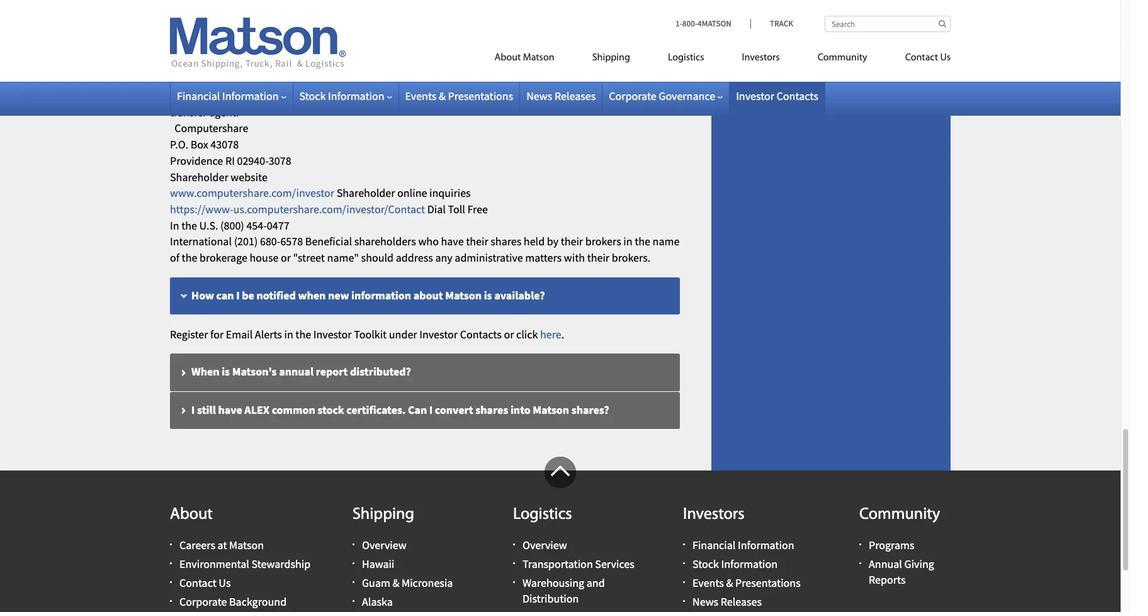 Task type: vqa. For each thing, say whether or not it's contained in the screenshot.
NEWS RELEASES
yes



Task type: locate. For each thing, give the bounding box(es) containing it.
1 vertical spatial logistics
[[513, 507, 572, 524]]

stock
[[300, 89, 326, 103], [693, 557, 719, 572]]

0 vertical spatial matson's
[[613, 89, 655, 103]]

investor
[[736, 89, 775, 103], [314, 327, 352, 342], [420, 327, 458, 342]]

providence
[[170, 154, 223, 168]]

is right the when
[[222, 365, 230, 379]]

under
[[389, 327, 417, 342]]

43078
[[211, 137, 239, 152]]

how can i be notified when new information about matson is available? tab
[[170, 278, 680, 315]]

about inside about matson link
[[495, 53, 521, 63]]

0 horizontal spatial overview link
[[362, 538, 407, 553]]

1 vertical spatial who
[[419, 235, 439, 249]]

a up (not
[[311, 73, 317, 87]]

community down search search box
[[818, 53, 868, 63]]

0 horizontal spatial contact
[[180, 576, 217, 591]]

0 horizontal spatial corporate
[[180, 595, 227, 610]]

0 horizontal spatial investor
[[314, 327, 352, 342]]

information
[[222, 89, 279, 103], [328, 89, 385, 103], [738, 538, 795, 553], [722, 557, 778, 572]]

shareholders up news releases
[[533, 73, 595, 87]]

shares left into at the bottom of the page
[[476, 403, 509, 417]]

dial
[[428, 202, 446, 217]]

about
[[495, 53, 521, 63], [170, 507, 213, 524]]

community up programs
[[860, 507, 941, 524]]

0 vertical spatial in
[[203, 89, 212, 103]]

overview link
[[362, 538, 407, 553], [523, 538, 567, 553]]

corporate down "hold"
[[609, 89, 657, 103]]

investors link
[[723, 47, 799, 72]]

1 horizontal spatial financial information link
[[693, 538, 795, 553]]

their down brokers
[[587, 251, 610, 265]]

0 horizontal spatial us
[[219, 576, 231, 591]]

can
[[408, 403, 427, 417]]

ri
[[225, 154, 235, 168]]

presentations inside financial information stock information events & presentations news releases
[[736, 576, 801, 591]]

shipping up hawaii "link"
[[353, 507, 414, 524]]

1 vertical spatial stock information link
[[693, 557, 778, 572]]

any
[[435, 251, 453, 265]]

shipping inside shipping link
[[592, 53, 630, 63]]

contact us link down the environmental
[[180, 576, 231, 591]]

direct
[[291, 34, 321, 48]]

names
[[262, 89, 293, 103]]

1 vertical spatial us
[[219, 576, 231, 591]]

1 vertical spatial corporate
[[180, 595, 227, 610]]

1 horizontal spatial us
[[941, 53, 951, 63]]

contacts left click
[[460, 327, 502, 342]]

investor right under
[[420, 327, 458, 342]]

contact down search search box
[[906, 53, 939, 63]]

0 vertical spatial investors
[[742, 53, 780, 63]]

shipping up "hold"
[[592, 53, 630, 63]]

matson right into at the bottom of the page
[[533, 403, 570, 417]]

1 vertical spatial or
[[504, 327, 514, 342]]

matson's
[[170, 73, 211, 87]]

a
[[283, 34, 289, 48], [311, 73, 317, 87], [358, 89, 363, 103]]

0 vertical spatial have
[[441, 235, 464, 249]]

does matson offer a direct deposit of dividends?
[[191, 34, 429, 48]]

https://www-us.computershare.com/investor/contact link
[[170, 202, 425, 217]]

information for stock information
[[328, 89, 385, 103]]

or left click
[[504, 327, 514, 342]]

have inside tab
[[218, 403, 242, 417]]

house
[[250, 251, 279, 265]]

0 vertical spatial shipping
[[592, 53, 630, 63]]

corporate down the environmental
[[180, 595, 227, 610]]

and
[[587, 576, 605, 591]]

0 vertical spatial corporate
[[609, 89, 657, 103]]

community link
[[799, 47, 887, 72]]

matson right about
[[445, 288, 482, 303]]

0 horizontal spatial contacts
[[460, 327, 502, 342]]

about for about matson
[[495, 53, 521, 63]]

matters
[[525, 251, 562, 265]]

or down "6578"
[[281, 251, 291, 265]]

0 horizontal spatial news releases link
[[527, 89, 596, 103]]

0 vertical spatial stock information link
[[300, 89, 392, 103]]

1 horizontal spatial logistics
[[668, 53, 705, 63]]

matson's up 'alex'
[[232, 365, 277, 379]]

None search field
[[825, 16, 951, 32]]

investor down "investors" link
[[736, 89, 775, 103]]

1 horizontal spatial or
[[504, 327, 514, 342]]

i left be
[[236, 288, 240, 303]]

international
[[170, 235, 232, 249]]

have up any
[[441, 235, 464, 249]]

financial information link
[[177, 89, 286, 103], [693, 538, 795, 553]]

1 horizontal spatial overview
[[523, 538, 567, 553]]

2 overview from the left
[[523, 538, 567, 553]]

i right the can
[[429, 403, 433, 417]]

1 horizontal spatial shipping
[[592, 53, 630, 63]]

should
[[541, 89, 573, 103], [361, 251, 394, 265]]

have right still
[[218, 403, 242, 417]]

new
[[328, 288, 349, 303]]

overview inside overview hawaii guam & micronesia alaska
[[362, 538, 407, 553]]

when
[[191, 365, 220, 379]]

0 horizontal spatial or
[[281, 251, 291, 265]]

transportation services link
[[523, 557, 635, 572]]

financial inside financial information stock information events & presentations news releases
[[693, 538, 736, 553]]

should right name"
[[361, 251, 394, 265]]

1 horizontal spatial contact us link
[[887, 47, 951, 72]]

their up agent:
[[214, 89, 237, 103]]

1 vertical spatial financial information link
[[693, 538, 795, 553]]

register
[[170, 327, 208, 342]]

0 horizontal spatial events & presentations link
[[405, 89, 513, 103]]

online
[[397, 186, 427, 200]]

footer
[[0, 457, 1121, 613]]

in right the alerts
[[284, 327, 293, 342]]

transfer up computershare
[[170, 105, 207, 119]]

overview up 'transportation'
[[523, 538, 567, 553]]

0 vertical spatial events & presentations link
[[405, 89, 513, 103]]

1 vertical spatial shareholders
[[476, 89, 538, 103]]

in up agent:
[[203, 89, 212, 103]]

matson's down "hold"
[[613, 89, 655, 103]]

0 vertical spatial financial
[[177, 89, 220, 103]]

shares?
[[572, 403, 610, 417]]

shareholder down 'providence' at left top
[[170, 170, 229, 184]]

dividend
[[319, 73, 361, 87]]

contact us link down search icon
[[887, 47, 951, 72]]

environmental
[[180, 557, 249, 572]]

0 vertical spatial news releases link
[[527, 89, 596, 103]]

the up brokers.
[[635, 235, 651, 249]]

p.o.
[[170, 137, 188, 152]]

shipping inside footer
[[353, 507, 414, 524]]

0 horizontal spatial presentations
[[448, 89, 513, 103]]

still
[[197, 403, 216, 417]]

who up 'address'
[[419, 235, 439, 249]]

1 overview from the left
[[362, 538, 407, 553]]

overview up hawaii "link"
[[362, 538, 407, 553]]

logistics down "800-"
[[668, 53, 705, 63]]

about up "careers"
[[170, 507, 213, 524]]

overview
[[362, 538, 407, 553], [523, 538, 567, 553]]

1 vertical spatial contact us link
[[180, 576, 231, 591]]

1 horizontal spatial shareholder
[[337, 186, 395, 200]]

us
[[941, 53, 951, 63], [219, 576, 231, 591]]

shareholders up 'address'
[[354, 235, 416, 249]]

1 horizontal spatial have
[[441, 235, 464, 249]]

releases
[[555, 89, 596, 103], [721, 595, 762, 610]]

corporate inside careers at matson environmental stewardship contact us corporate background
[[180, 595, 227, 610]]

1 vertical spatial stock
[[693, 557, 719, 572]]

1 vertical spatial contact
[[180, 576, 217, 591]]

1 vertical spatial matson's
[[232, 365, 277, 379]]

a right through
[[358, 89, 363, 103]]

1 horizontal spatial a
[[311, 73, 317, 87]]

1 horizontal spatial presentations
[[736, 576, 801, 591]]

454-
[[247, 218, 267, 233]]

shares up administrative
[[491, 235, 522, 249]]

contact down the environmental
[[180, 576, 217, 591]]

1 vertical spatial contacts
[[460, 327, 502, 342]]

alaska link
[[362, 595, 393, 610]]

stewardship
[[252, 557, 311, 572]]

shares down matson's
[[170, 89, 201, 103]]

overview inside overview transportation services warehousing and distribution
[[523, 538, 567, 553]]

programs link
[[869, 538, 915, 553]]

1 vertical spatial releases
[[721, 595, 762, 610]]

0 vertical spatial shareholder
[[170, 170, 229, 184]]

0 vertical spatial logistics
[[668, 53, 705, 63]]

registered
[[483, 73, 531, 87]]

0 vertical spatial a
[[283, 34, 289, 48]]

overview for transportation
[[523, 538, 567, 553]]

i still have alex common stock certificates.  can i convert shares into matson shares?
[[191, 403, 610, 417]]

certificates.
[[347, 403, 406, 417]]

&
[[439, 89, 446, 103], [393, 576, 400, 591], [727, 576, 733, 591]]

0 vertical spatial stock
[[300, 89, 326, 103]]

1 horizontal spatial contact
[[906, 53, 939, 63]]

financial information link for events & presentations link to the right
[[693, 538, 795, 553]]

0 vertical spatial contact us link
[[887, 47, 951, 72]]

matson up environmental stewardship link
[[229, 538, 264, 553]]

0 vertical spatial us
[[941, 53, 951, 63]]

can
[[216, 288, 234, 303]]

1 vertical spatial transfer
[[170, 105, 207, 119]]

0 horizontal spatial logistics
[[513, 507, 572, 524]]

contact inside top menu 'navigation'
[[906, 53, 939, 63]]

1 horizontal spatial financial
[[693, 538, 736, 553]]

overview link up hawaii "link"
[[362, 538, 407, 553]]

of right deposit
[[363, 34, 373, 48]]

investor up report
[[314, 327, 352, 342]]

distribution
[[523, 592, 579, 607]]

i left still
[[191, 403, 195, 417]]

0 horizontal spatial of
[[170, 251, 180, 265]]

1 vertical spatial should
[[361, 251, 394, 265]]

overview link up 'transportation'
[[523, 538, 567, 553]]

0 horizontal spatial matson's
[[232, 365, 277, 379]]

financial for financial information stock information events & presentations news releases
[[693, 538, 736, 553]]

0 horizontal spatial overview
[[362, 538, 407, 553]]

0 horizontal spatial who
[[419, 235, 439, 249]]

hold
[[620, 73, 641, 87]]

shareholder up the us.computershare.com/investor/contact
[[337, 186, 395, 200]]

have inside matson's transfer agent offers a dividend reinvestment program to registered shareholders who hold their shares in their own names (not through a brokerage).  registered shareholders should contact matson's transfer agent: computershare p.o. box 43078 providence ri 02940-3078 shareholder website www.computershare.com/investor shareholder online inquiries https://www-us.computershare.com/investor/contact dial toll free in the u.s. (800) 454-0477 international (201) 680-6578  beneficial shareholders who have their shares held by their brokers in the name of the brokerage house or "street name" should address any administrative matters with their brokers.
[[441, 235, 464, 249]]

contacts inside how can i be notified when new information about matson is available? tab panel
[[460, 327, 502, 342]]

1 overview link from the left
[[362, 538, 407, 553]]

1 horizontal spatial stock information link
[[693, 557, 778, 572]]

annual
[[279, 365, 314, 379]]

does matson offer a direct deposit of dividends? tab
[[170, 23, 680, 61]]

about inside footer
[[170, 507, 213, 524]]

news releases link for events & presentations link to the left
[[527, 89, 596, 103]]

should left the contact
[[541, 89, 573, 103]]

community inside top menu 'navigation'
[[818, 53, 868, 63]]

contact
[[906, 53, 939, 63], [180, 576, 217, 591]]

2 horizontal spatial in
[[624, 235, 633, 249]]

1 horizontal spatial of
[[363, 34, 373, 48]]

or inside tab panel
[[504, 327, 514, 342]]

1 horizontal spatial news
[[693, 595, 719, 610]]

the right the alerts
[[296, 327, 311, 342]]

transfer
[[214, 73, 251, 87], [170, 105, 207, 119]]

1 vertical spatial have
[[218, 403, 242, 417]]

0 horizontal spatial a
[[283, 34, 289, 48]]

1 horizontal spatial in
[[284, 327, 293, 342]]

2 vertical spatial in
[[284, 327, 293, 342]]

is left the available?
[[484, 288, 492, 303]]

events & presentations
[[405, 89, 513, 103]]

common
[[272, 403, 315, 417]]

2 overview link from the left
[[523, 538, 567, 553]]

matson left offer
[[218, 34, 255, 48]]

1 horizontal spatial events & presentations link
[[693, 576, 801, 591]]

0 horizontal spatial financial
[[177, 89, 220, 103]]

investors
[[742, 53, 780, 63], [683, 507, 745, 524]]

environmental stewardship link
[[180, 557, 311, 572]]

stock information link for events & presentations link to the left
[[300, 89, 392, 103]]

shipping
[[592, 53, 630, 63], [353, 507, 414, 524]]

here
[[540, 327, 562, 342]]

stock inside financial information stock information events & presentations news releases
[[693, 557, 719, 572]]

1 horizontal spatial who
[[597, 73, 617, 87]]

of down international
[[170, 251, 180, 265]]

news releases
[[527, 89, 596, 103]]

contact inside careers at matson environmental stewardship contact us corporate background
[[180, 576, 217, 591]]

0 vertical spatial news
[[527, 89, 553, 103]]

Search search field
[[825, 16, 951, 32]]

2 horizontal spatial investor
[[736, 89, 775, 103]]

information for financial information stock information events & presentations news releases
[[738, 538, 795, 553]]

i
[[236, 288, 240, 303], [191, 403, 195, 417], [429, 403, 433, 417]]

of
[[363, 34, 373, 48], [170, 251, 180, 265]]

a right offer
[[283, 34, 289, 48]]

back to top image
[[545, 457, 576, 489]]

the right in
[[182, 218, 197, 233]]

alex
[[245, 403, 270, 417]]

top menu navigation
[[438, 47, 951, 72]]

1 vertical spatial about
[[170, 507, 213, 524]]

0 vertical spatial or
[[281, 251, 291, 265]]

0 vertical spatial releases
[[555, 89, 596, 103]]

transfer up financial information
[[214, 73, 251, 87]]

corporate
[[609, 89, 657, 103], [180, 595, 227, 610]]

is
[[484, 288, 492, 303], [222, 365, 230, 379]]

about up registered
[[495, 53, 521, 63]]

1-
[[676, 18, 683, 29]]

2 horizontal spatial a
[[358, 89, 363, 103]]

matson up registered
[[523, 53, 555, 63]]

shareholders
[[533, 73, 595, 87], [476, 89, 538, 103], [354, 235, 416, 249]]

releases inside financial information stock information events & presentations news releases
[[721, 595, 762, 610]]

0 vertical spatial financial information link
[[177, 89, 286, 103]]

in up brokers.
[[624, 235, 633, 249]]

0 horizontal spatial have
[[218, 403, 242, 417]]

annual giving reports link
[[869, 557, 935, 588]]

stock information link
[[300, 89, 392, 103], [693, 557, 778, 572]]

1 vertical spatial news
[[693, 595, 719, 610]]

who down shipping link
[[597, 73, 617, 87]]

us down search icon
[[941, 53, 951, 63]]

shareholders down registered
[[476, 89, 538, 103]]

of inside matson's transfer agent offers a dividend reinvestment program to registered shareholders who hold their shares in their own names (not through a brokerage).  registered shareholders should contact matson's transfer agent: computershare p.o. box 43078 providence ri 02940-3078 shareholder website www.computershare.com/investor shareholder online inquiries https://www-us.computershare.com/investor/contact dial toll free in the u.s. (800) 454-0477 international (201) 680-6578  beneficial shareholders who have their shares held by their brokers in the name of the brokerage house or "street name" should address any administrative matters with their brokers.
[[170, 251, 180, 265]]

0 vertical spatial contacts
[[777, 89, 819, 103]]

0 horizontal spatial shipping
[[353, 507, 414, 524]]

held
[[524, 235, 545, 249]]

1 horizontal spatial releases
[[721, 595, 762, 610]]

or
[[281, 251, 291, 265], [504, 327, 514, 342]]

into
[[511, 403, 531, 417]]

us up corporate background link
[[219, 576, 231, 591]]

overview link for shipping
[[362, 538, 407, 553]]

logistics down "back to top" image
[[513, 507, 572, 524]]

contacts down "investors" link
[[777, 89, 819, 103]]

0477
[[267, 218, 290, 233]]



Task type: describe. For each thing, give the bounding box(es) containing it.
the inside how can i be notified when new information about matson is available? tab panel
[[296, 327, 311, 342]]

agent:
[[209, 105, 239, 119]]

logistics link
[[649, 47, 723, 72]]

matson's inside matson's transfer agent offers a dividend reinvestment program to registered shareholders who hold their shares in their own names (not through a brokerage).  registered shareholders should contact matson's transfer agent: computershare p.o. box 43078 providence ri 02940-3078 shareholder website www.computershare.com/investor shareholder online inquiries https://www-us.computershare.com/investor/contact dial toll free in the u.s. (800) 454-0477 international (201) 680-6578  beneficial shareholders who have their shares held by their brokers in the name of the brokerage house or "street name" should address any administrative matters with their brokers.
[[613, 89, 655, 103]]

governance
[[659, 89, 716, 103]]

when
[[298, 288, 326, 303]]

search image
[[939, 20, 947, 28]]

guam & micronesia link
[[362, 576, 453, 591]]

1 horizontal spatial investor
[[420, 327, 458, 342]]

0 horizontal spatial is
[[222, 365, 230, 379]]

program
[[428, 73, 469, 87]]

0 horizontal spatial should
[[361, 251, 394, 265]]

us inside careers at matson environmental stewardship contact us corporate background
[[219, 576, 231, 591]]

overview transportation services warehousing and distribution
[[523, 538, 635, 607]]

stock information link for events & presentations link to the right
[[693, 557, 778, 572]]

https://www-
[[170, 202, 233, 217]]

name
[[653, 235, 680, 249]]

dividends?
[[375, 34, 429, 48]]

track
[[770, 18, 794, 29]]

information for financial information
[[222, 89, 279, 103]]

0 vertical spatial presentations
[[448, 89, 513, 103]]

here link
[[540, 327, 562, 342]]

about matson
[[495, 53, 555, 63]]

.
[[562, 327, 564, 342]]

logistics inside top menu 'navigation'
[[668, 53, 705, 63]]

(800)
[[221, 218, 244, 233]]

0 horizontal spatial i
[[191, 403, 195, 417]]

shares inside tab
[[476, 403, 509, 417]]

us inside top menu 'navigation'
[[941, 53, 951, 63]]

background
[[229, 595, 287, 610]]

offers
[[282, 73, 309, 87]]

"street
[[293, 251, 325, 265]]

to
[[471, 73, 481, 87]]

of inside tab
[[363, 34, 373, 48]]

events inside financial information stock information events & presentations news releases
[[693, 576, 724, 591]]

deposit
[[323, 34, 361, 48]]

1 horizontal spatial i
[[236, 288, 240, 303]]

alaska
[[362, 595, 393, 610]]

community inside footer
[[860, 507, 941, 524]]

2 horizontal spatial i
[[429, 403, 433, 417]]

0 vertical spatial should
[[541, 89, 573, 103]]

& inside overview hawaii guam & micronesia alaska
[[393, 576, 400, 591]]

2 vertical spatial shareholders
[[354, 235, 416, 249]]

contact
[[575, 89, 611, 103]]

careers
[[180, 538, 215, 553]]

0 horizontal spatial releases
[[555, 89, 596, 103]]

brokers.
[[612, 251, 651, 265]]

matson's inside tab
[[232, 365, 277, 379]]

beneficial
[[305, 235, 352, 249]]

financial information link for events & presentations link to the left
[[177, 89, 286, 103]]

0 horizontal spatial transfer
[[170, 105, 207, 119]]

at
[[218, 538, 227, 553]]

investor contacts
[[736, 89, 819, 103]]

investors inside top menu 'navigation'
[[742, 53, 780, 63]]

address
[[396, 251, 433, 265]]

news inside financial information stock information events & presentations news releases
[[693, 595, 719, 610]]

programs annual giving reports
[[869, 538, 935, 588]]

convert
[[435, 403, 473, 417]]

careers at matson environmental stewardship contact us corporate background
[[180, 538, 311, 610]]

1 vertical spatial investors
[[683, 507, 745, 524]]

matson inside careers at matson environmental stewardship contact us corporate background
[[229, 538, 264, 553]]

0 vertical spatial shareholders
[[533, 73, 595, 87]]

1 vertical spatial shares
[[491, 235, 522, 249]]

track link
[[751, 18, 794, 29]]

how
[[191, 288, 214, 303]]

transportation
[[523, 557, 593, 572]]

4matson
[[698, 18, 732, 29]]

micronesia
[[402, 576, 453, 591]]

own
[[239, 89, 259, 103]]

brokerage
[[200, 251, 248, 265]]

through
[[317, 89, 355, 103]]

be
[[242, 288, 254, 303]]

their up administrative
[[466, 235, 489, 249]]

their up corporate governance at top
[[643, 73, 666, 87]]

1 horizontal spatial transfer
[[214, 73, 251, 87]]

does matson offer a direct deposit of dividends? tab panel
[[170, 72, 680, 266]]

0 horizontal spatial in
[[203, 89, 212, 103]]

1 horizontal spatial &
[[439, 89, 446, 103]]

email
[[226, 327, 253, 342]]

0 horizontal spatial shareholder
[[170, 170, 229, 184]]

financial for financial information
[[177, 89, 220, 103]]

in inside tab panel
[[284, 327, 293, 342]]

how can i be notified when new information about matson is available? tab panel
[[170, 327, 680, 343]]

guam
[[362, 576, 390, 591]]

report
[[316, 365, 348, 379]]

stock information
[[300, 89, 385, 103]]

when is matson's annual report distributed? tab
[[170, 354, 680, 392]]

or inside matson's transfer agent offers a dividend reinvestment program to registered shareholders who hold their shares in their own names (not through a brokerage).  registered shareholders should contact matson's transfer agent: computershare p.o. box 43078 providence ri 02940-3078 shareholder website www.computershare.com/investor shareholder online inquiries https://www-us.computershare.com/investor/contact dial toll free in the u.s. (800) 454-0477 international (201) 680-6578  beneficial shareholders who have their shares held by their brokers in the name of the brokerage house or "street name" should address any administrative matters with their brokers.
[[281, 251, 291, 265]]

hawaii
[[362, 557, 395, 572]]

overview link for logistics
[[523, 538, 567, 553]]

1 vertical spatial in
[[624, 235, 633, 249]]

administrative
[[455, 251, 523, 265]]

careers at matson link
[[180, 538, 264, 553]]

financial information stock information events & presentations news releases
[[693, 538, 801, 610]]

i still have alex common stock certificates.  can i convert shares into matson shares? tab
[[170, 392, 680, 430]]

website
[[231, 170, 268, 184]]

registered
[[424, 89, 474, 103]]

1 horizontal spatial contacts
[[777, 89, 819, 103]]

how can i be notified when new information about matson is available?
[[191, 288, 545, 303]]

the down international
[[182, 251, 197, 265]]

footer containing about
[[0, 457, 1121, 613]]

matson inside top menu 'navigation'
[[523, 53, 555, 63]]

0 horizontal spatial stock
[[300, 89, 326, 103]]

0 vertical spatial events
[[405, 89, 437, 103]]

www.computershare.com/investor
[[170, 186, 335, 200]]

information
[[351, 288, 411, 303]]

click
[[517, 327, 538, 342]]

3078
[[269, 154, 291, 168]]

alerts
[[255, 327, 282, 342]]

agent
[[253, 73, 280, 87]]

in
[[170, 218, 179, 233]]

shipping link
[[574, 47, 649, 72]]

about for about
[[170, 507, 213, 524]]

1 vertical spatial shareholder
[[337, 186, 395, 200]]

contact us
[[906, 53, 951, 63]]

1-800-4matson
[[676, 18, 732, 29]]

warehousing
[[523, 576, 585, 591]]

their up with
[[561, 235, 583, 249]]

overview for hawaii
[[362, 538, 407, 553]]

a inside tab
[[283, 34, 289, 48]]

(201)
[[234, 235, 258, 249]]

news releases link for events & presentations link to the right
[[693, 595, 762, 610]]

u.s.
[[199, 218, 218, 233]]

corporate background link
[[180, 595, 287, 610]]

matson image
[[170, 18, 346, 69]]

distributed?
[[350, 365, 411, 379]]

about
[[414, 288, 443, 303]]

inquiries
[[430, 186, 471, 200]]

0 vertical spatial is
[[484, 288, 492, 303]]

services
[[595, 557, 635, 572]]

programs
[[869, 538, 915, 553]]

0 vertical spatial shares
[[170, 89, 201, 103]]

when is matson's annual report distributed?
[[191, 365, 411, 379]]

& inside financial information stock information events & presentations news releases
[[727, 576, 733, 591]]

1 horizontal spatial corporate
[[609, 89, 657, 103]]

us.computershare.com/investor/contact
[[233, 202, 425, 217]]

0 horizontal spatial news
[[527, 89, 553, 103]]

6578
[[281, 235, 303, 249]]

for
[[210, 327, 224, 342]]

reports
[[869, 573, 906, 588]]

register for email alerts in the investor toolkit under investor contacts or click here .
[[170, 327, 564, 342]]

with
[[564, 251, 585, 265]]

0 vertical spatial who
[[597, 73, 617, 87]]



